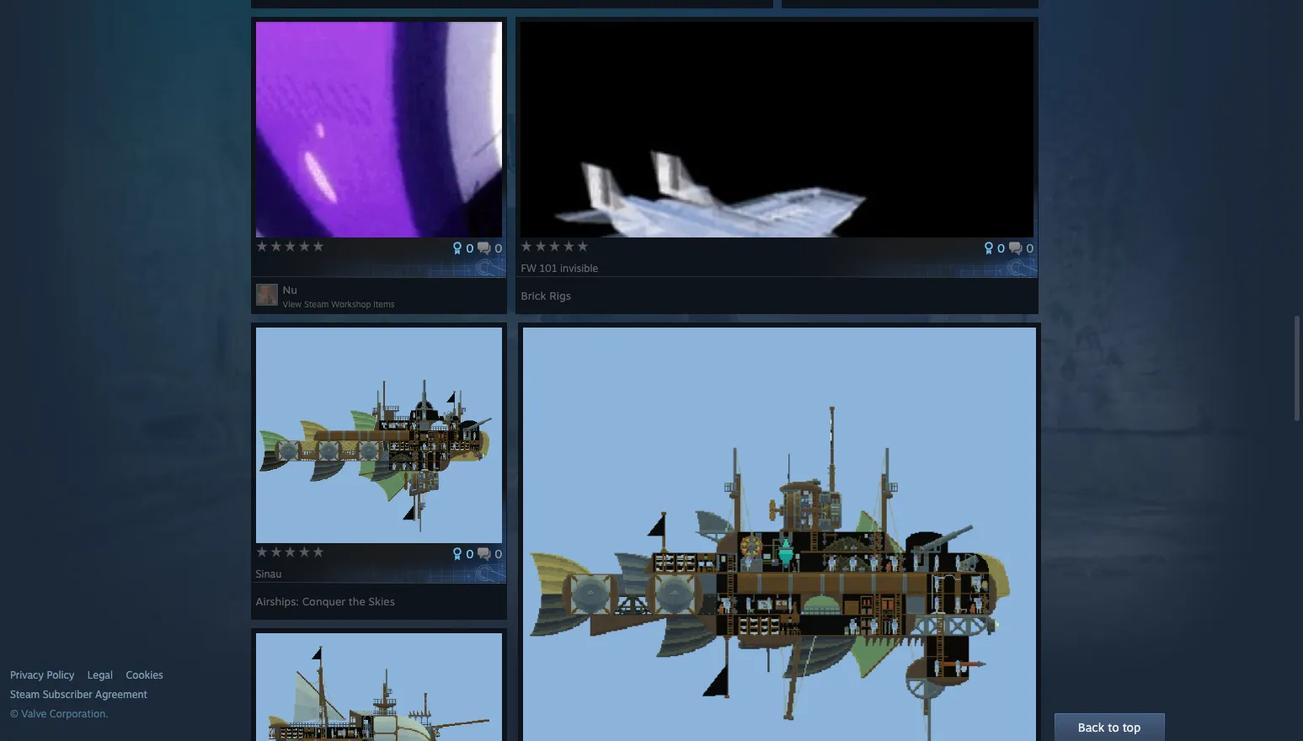 Task type: locate. For each thing, give the bounding box(es) containing it.
steam down privacy
[[10, 688, 40, 701]]

cookies
[[126, 669, 163, 682]]

policy
[[47, 669, 74, 682]]

steam inside cookies steam subscriber agreement © valve corporation.
[[10, 688, 40, 701]]

cookies link
[[126, 669, 163, 683]]

privacy policy
[[10, 669, 74, 682]]

privacy policy link
[[10, 669, 74, 683]]

᠌
[[256, 262, 256, 275], [256, 262, 259, 275], [262, 262, 264, 275], [264, 262, 267, 275], [267, 262, 270, 275], [270, 262, 273, 275], [273, 262, 276, 275]]

0 horizontal spatial steam
[[10, 688, 40, 701]]

brick rigs
[[521, 289, 571, 303]]

1 vertical spatial steam
[[10, 688, 40, 701]]

the
[[349, 595, 366, 608]]

steam right view
[[304, 299, 329, 309]]

airships: conquer the skies
[[256, 595, 395, 608]]

corporation.
[[50, 708, 108, 720]]

view steam workshop items link
[[283, 299, 395, 309]]

airships:
[[256, 595, 299, 608]]

0
[[466, 241, 474, 255], [495, 241, 503, 255], [998, 241, 1005, 255], [1027, 241, 1034, 255], [466, 547, 474, 561], [495, 547, 503, 561]]

steam
[[304, 299, 329, 309], [10, 688, 40, 701]]

items
[[374, 299, 395, 309]]

steam inside nu view steam workshop items
[[304, 299, 329, 309]]

nu link
[[283, 283, 297, 297]]

0 vertical spatial steam
[[304, 299, 329, 309]]

back to top
[[1078, 720, 1141, 735]]

1 horizontal spatial steam
[[304, 299, 329, 309]]

back
[[1078, 720, 1105, 735]]

nu view steam workshop items
[[283, 283, 395, 309]]

brick
[[521, 289, 547, 303]]



Task type: vqa. For each thing, say whether or not it's contained in the screenshot.
Brick Rigs LINK
yes



Task type: describe. For each thing, give the bounding box(es) containing it.
view
[[283, 299, 302, 309]]

workshop
[[331, 299, 371, 309]]

top
[[1123, 720, 1141, 735]]

sinau
[[256, 568, 285, 581]]

brick rigs link
[[521, 283, 571, 303]]

legal link
[[88, 669, 113, 683]]

valve
[[21, 708, 47, 720]]

fw 101 invisible
[[521, 262, 601, 275]]

skies
[[369, 595, 395, 608]]

to
[[1108, 720, 1120, 735]]

airships: conquer the skies link
[[256, 589, 395, 608]]

privacy
[[10, 669, 44, 682]]

legal
[[88, 669, 113, 682]]

nu
[[283, 283, 297, 297]]

agreement
[[95, 688, 148, 701]]

©
[[10, 708, 18, 720]]

fw
[[521, 262, 537, 275]]

subscriber
[[43, 688, 92, 701]]

cookies steam subscriber agreement © valve corporation.
[[10, 669, 163, 720]]

steam subscriber agreement link
[[10, 688, 242, 702]]

invisible
[[560, 262, 599, 275]]

conquer
[[302, 595, 346, 608]]

rigs
[[550, 289, 571, 303]]

101
[[540, 262, 558, 275]]

᠌᠌
[[259, 262, 262, 275]]

᠌ ᠌ ᠌᠌ ᠌ ᠌ ᠌ ᠌ ᠌
[[256, 262, 279, 275]]



